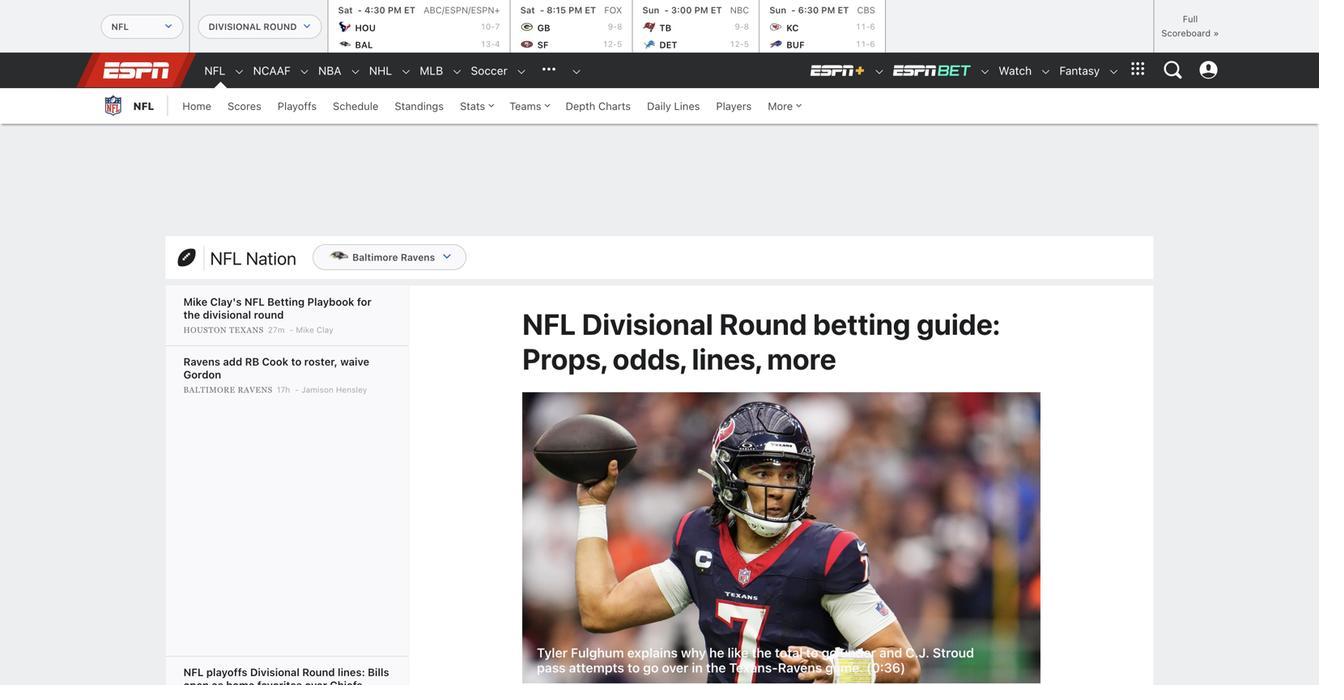 Task type: vqa. For each thing, say whether or not it's contained in the screenshot.
"Spread" within the spread : lac -1.5
no



Task type: locate. For each thing, give the bounding box(es) containing it.
0 horizontal spatial 9-
[[608, 22, 617, 31]]

4 et from the left
[[838, 5, 849, 15]]

home
[[226, 680, 255, 686]]

soccer link
[[463, 53, 508, 88]]

1 horizontal spatial 12-5
[[730, 39, 749, 48]]

11- for kc
[[856, 22, 870, 31]]

round inside nfl divisional round betting guide: props, odds, lines, more
[[719, 307, 807, 341]]

5 down fox
[[617, 39, 622, 48]]

nfl up round
[[244, 296, 265, 308]]

nbc
[[730, 5, 749, 15]]

5 for nbc
[[744, 39, 749, 48]]

1 horizontal spatial 8
[[744, 22, 749, 31]]

et for 6:30 pm et
[[838, 5, 849, 15]]

9- down nbc
[[735, 22, 744, 31]]

9-8 down fox
[[608, 22, 622, 31]]

daily
[[647, 100, 671, 112]]

mike clay
[[296, 325, 333, 335]]

sf
[[537, 40, 549, 50]]

1 11-6 from the top
[[856, 22, 875, 31]]

6:30 pm et
[[798, 5, 849, 15]]

daily lines
[[647, 100, 700, 112]]

nfl up props,
[[522, 307, 576, 341]]

0 horizontal spatial 5
[[617, 39, 622, 48]]

0 vertical spatial ravens
[[401, 252, 435, 263]]

5
[[617, 39, 622, 48], [744, 39, 749, 48]]

nfl up open
[[183, 667, 204, 679]]

0 horizontal spatial baltimore
[[183, 386, 235, 395]]

ravens inside baltimore ravens 17h
[[238, 386, 273, 395]]

cbs
[[857, 5, 875, 15]]

1 pm from the left
[[388, 5, 402, 15]]

pm
[[388, 5, 402, 15], [569, 5, 582, 15], [694, 5, 708, 15], [821, 5, 835, 15]]

pm right "3:00"
[[694, 5, 708, 15]]

2 12-5 from the left
[[730, 39, 749, 48]]

1 8 from the left
[[617, 22, 622, 31]]

divisional inside the "nfl playoffs divisional round lines: bills open as home favorites over chiefs"
[[250, 667, 300, 679]]

1 9-8 from the left
[[608, 22, 622, 31]]

espn
[[445, 5, 468, 15]]

et left fox
[[585, 5, 596, 15]]

0 horizontal spatial nfl link
[[101, 88, 154, 124]]

pm right 8:15
[[569, 5, 582, 15]]

ravens
[[401, 252, 435, 263], [183, 356, 220, 368], [238, 386, 273, 395]]

0 vertical spatial divisional
[[209, 21, 261, 32]]

sun left "3:00"
[[643, 5, 660, 15]]

0 horizontal spatial 12-5
[[603, 39, 622, 48]]

full scoreboard » link
[[1159, 5, 1222, 48]]

sat left 4:30
[[338, 5, 353, 15]]

1 vertical spatial baltimore
[[183, 386, 235, 395]]

sat
[[338, 5, 353, 15], [520, 5, 535, 15]]

stats
[[460, 100, 485, 112]]

1 vertical spatial 11-
[[856, 39, 870, 48]]

3 pm from the left
[[694, 5, 708, 15]]

2 sat from the left
[[520, 5, 535, 15]]

baltimore down gordon
[[183, 386, 235, 395]]

12-5 down nbc
[[730, 39, 749, 48]]

clay's
[[210, 296, 242, 308]]

schedule link
[[325, 88, 387, 124]]

8 down nbc
[[744, 22, 749, 31]]

1 vertical spatial round
[[719, 307, 807, 341]]

nfl inside the "nfl playoffs divisional round lines: bills open as home favorites over chiefs"
[[183, 667, 204, 679]]

houston
[[183, 326, 227, 335]]

1 vertical spatial ravens
[[183, 356, 220, 368]]

nfl playoffs divisional round lines: bills open as home favorites over chiefs
[[183, 667, 389, 686]]

nfl inside mike clay's nfl betting playbook for the divisional round
[[244, 296, 265, 308]]

1 horizontal spatial sat
[[520, 5, 535, 15]]

divisional up the favorites
[[250, 667, 300, 679]]

depth charts link
[[558, 88, 639, 124]]

5 down nbc
[[744, 39, 749, 48]]

1 12-5 from the left
[[603, 39, 622, 48]]

1 horizontal spatial nfl link
[[196, 53, 225, 88]]

0 vertical spatial 11-6
[[856, 22, 875, 31]]

2 vertical spatial ravens
[[238, 386, 273, 395]]

nba
[[318, 64, 341, 77]]

0 horizontal spatial 9-8
[[608, 22, 622, 31]]

sat left 8:15
[[520, 5, 535, 15]]

0 vertical spatial baltimore
[[352, 252, 398, 263]]

sun for kc
[[770, 5, 786, 15]]

2 11- from the top
[[856, 39, 870, 48]]

nfl link up the home
[[196, 53, 225, 88]]

12- for fox
[[603, 39, 617, 48]]

8 down fox
[[617, 22, 622, 31]]

3:00
[[671, 5, 692, 15]]

1 horizontal spatial ravens
[[238, 386, 273, 395]]

2 sun from the left
[[770, 5, 786, 15]]

1 9- from the left
[[608, 22, 617, 31]]

baltimore ravens button
[[313, 241, 467, 274]]

0 horizontal spatial ravens
[[183, 356, 220, 368]]

2 et from the left
[[585, 5, 596, 15]]

0 horizontal spatial sat
[[338, 5, 353, 15]]

nation
[[246, 248, 296, 269]]

nhl
[[369, 64, 392, 77]]

1 6 from the top
[[870, 22, 875, 31]]

1 sun from the left
[[643, 5, 660, 15]]

1 12- from the left
[[603, 39, 617, 48]]

pm right 4:30
[[388, 5, 402, 15]]

4 pm from the left
[[821, 5, 835, 15]]

det
[[660, 40, 678, 50]]

nfl link
[[196, 53, 225, 88], [101, 88, 154, 124]]

12- down nbc
[[730, 39, 744, 48]]

baltimore inside button
[[352, 252, 398, 263]]

nfl image
[[101, 93, 125, 117]]

2 8 from the left
[[744, 22, 749, 31]]

buf
[[787, 40, 805, 50]]

mike up the on the left of page
[[183, 296, 207, 308]]

round up lines,
[[719, 307, 807, 341]]

mike left "clay" at the left
[[296, 325, 314, 335]]

mike
[[183, 296, 207, 308], [296, 325, 314, 335]]

9- for fox
[[608, 22, 617, 31]]

round up ncaaf
[[264, 21, 297, 32]]

charts
[[598, 100, 631, 112]]

pm right 6:30
[[821, 5, 835, 15]]

sun
[[643, 5, 660, 15], [770, 5, 786, 15]]

divisional
[[203, 309, 251, 321]]

2 vertical spatial round
[[302, 667, 335, 679]]

1 horizontal spatial 9-
[[735, 22, 744, 31]]

et left abc
[[404, 5, 416, 15]]

9- down fox
[[608, 22, 617, 31]]

espn+
[[471, 5, 500, 15]]

nfl link left home link at the left top
[[101, 88, 154, 124]]

1 vertical spatial mike
[[296, 325, 314, 335]]

players link
[[708, 88, 760, 124]]

round
[[264, 21, 297, 32], [719, 307, 807, 341], [302, 667, 335, 679]]

6
[[870, 22, 875, 31], [870, 39, 875, 48]]

0 horizontal spatial sun
[[643, 5, 660, 15]]

1 vertical spatial 11-6
[[856, 39, 875, 48]]

nfl playoffs divisional round lines: bills open as home favorites over chiefs link
[[183, 667, 389, 686]]

1 horizontal spatial sun
[[770, 5, 786, 15]]

0 vertical spatial mike
[[183, 296, 207, 308]]

0 vertical spatial 11-
[[856, 22, 870, 31]]

teams
[[510, 100, 541, 112]]

mike inside mike clay's nfl betting playbook for the divisional round
[[183, 296, 207, 308]]

baltimore inside baltimore ravens 17h
[[183, 386, 235, 395]]

0 horizontal spatial 12-
[[603, 39, 617, 48]]

nfl up home link at the left top
[[204, 64, 225, 77]]

ravens inside the ravens add rb cook to roster, waive gordon
[[183, 356, 220, 368]]

1 horizontal spatial 5
[[744, 39, 749, 48]]

1 et from the left
[[404, 5, 416, 15]]

9-
[[608, 22, 617, 31], [735, 22, 744, 31]]

2 horizontal spatial round
[[719, 307, 807, 341]]

1 horizontal spatial round
[[302, 667, 335, 679]]

jamison hensley
[[301, 385, 367, 395]]

1 vertical spatial 6
[[870, 39, 875, 48]]

gb
[[537, 23, 550, 33]]

sat for gb
[[520, 5, 535, 15]]

5 for fox
[[617, 39, 622, 48]]

10-7
[[481, 22, 500, 31]]

2 12- from the left
[[730, 39, 744, 48]]

2 11-6 from the top
[[856, 39, 875, 48]]

12-
[[603, 39, 617, 48], [730, 39, 744, 48]]

2 5 from the left
[[744, 39, 749, 48]]

2 9-8 from the left
[[735, 22, 749, 31]]

9-8 for nbc
[[735, 22, 749, 31]]

ravens for baltimore ravens 17h
[[238, 386, 273, 395]]

baltimore for baltimore ravens
[[352, 252, 398, 263]]

divisional up 'odds,'
[[582, 307, 713, 341]]

playbook
[[307, 296, 354, 308]]

3 et from the left
[[711, 5, 722, 15]]

2 horizontal spatial ravens
[[401, 252, 435, 263]]

0 vertical spatial round
[[264, 21, 297, 32]]

et left cbs
[[838, 5, 849, 15]]

pm for 3:00
[[694, 5, 708, 15]]

0 horizontal spatial mike
[[183, 296, 207, 308]]

scoreboard
[[1162, 28, 1211, 38]]

1 horizontal spatial mike
[[296, 325, 314, 335]]

0 vertical spatial 6
[[870, 22, 875, 31]]

baltimore for baltimore ravens 17h
[[183, 386, 235, 395]]

1 5 from the left
[[617, 39, 622, 48]]

1 sat from the left
[[338, 5, 353, 15]]

waive
[[340, 356, 369, 368]]

fox
[[604, 5, 622, 15]]

divisional up the ncaaf link
[[209, 21, 261, 32]]

1 11- from the top
[[856, 22, 870, 31]]

12- down fox
[[603, 39, 617, 48]]

as
[[212, 680, 223, 686]]

2 9- from the left
[[735, 22, 744, 31]]

et left nbc
[[711, 5, 722, 15]]

1 horizontal spatial 12-
[[730, 39, 744, 48]]

full scoreboard »
[[1162, 14, 1219, 38]]

0 horizontal spatial round
[[264, 21, 297, 32]]

ravens inside button
[[401, 252, 435, 263]]

round inside button
[[264, 21, 297, 32]]

9-8
[[608, 22, 622, 31], [735, 22, 749, 31]]

9-8 down nbc
[[735, 22, 749, 31]]

2 6 from the top
[[870, 39, 875, 48]]

nfl up nfl image
[[111, 21, 129, 32]]

scores link
[[220, 88, 270, 124]]

rb
[[245, 356, 259, 368]]

nfl nation
[[210, 248, 296, 269]]

watch
[[999, 64, 1032, 77]]

12-5 for nbc
[[730, 39, 749, 48]]

round up over at the left of page
[[302, 667, 335, 679]]

11-6
[[856, 22, 875, 31], [856, 39, 875, 48]]

mlb
[[420, 64, 443, 77]]

ravens add rb cook to roster, waive gordon link
[[183, 356, 369, 381]]

0 horizontal spatial 8
[[617, 22, 622, 31]]

8:15
[[547, 5, 566, 15]]

1 horizontal spatial 9-8
[[735, 22, 749, 31]]

baltimore up for
[[352, 252, 398, 263]]

schedule
[[333, 100, 379, 112]]

add
[[223, 356, 242, 368]]

odds,
[[613, 342, 686, 376]]

1 vertical spatial divisional
[[582, 307, 713, 341]]

hensley
[[336, 385, 367, 395]]

houston texans link
[[183, 325, 266, 335]]

8 for fox
[[617, 22, 622, 31]]

lines
[[674, 100, 700, 112]]

2 vertical spatial divisional
[[250, 667, 300, 679]]

divisional inside button
[[209, 21, 261, 32]]

tb
[[660, 23, 672, 33]]

2 pm from the left
[[569, 5, 582, 15]]

sat for hou
[[338, 5, 353, 15]]

sun left 6:30
[[770, 5, 786, 15]]

divisional inside nfl divisional round betting guide: props, odds, lines, more
[[582, 307, 713, 341]]

1 horizontal spatial baltimore
[[352, 252, 398, 263]]

12-5 down fox
[[603, 39, 622, 48]]



Task type: describe. For each thing, give the bounding box(es) containing it.
playoffs
[[206, 667, 247, 679]]

cook
[[262, 356, 288, 368]]

stats link
[[452, 88, 501, 124]]

mike clay's nfl betting playbook for the divisional round
[[183, 296, 372, 321]]

nfl up clay's
[[210, 248, 242, 269]]

6 for buf
[[870, 39, 875, 48]]

pm for 4:30
[[388, 5, 402, 15]]

players
[[716, 100, 752, 112]]

clay
[[316, 325, 333, 335]]

hou
[[355, 23, 376, 33]]

4:30 pm et
[[365, 5, 416, 15]]

texans
[[229, 326, 264, 335]]

nhl link
[[361, 53, 392, 88]]

»
[[1213, 28, 1219, 38]]

fantasy link
[[1052, 53, 1100, 88]]

abc
[[424, 5, 442, 15]]

ravens add rb cook to roster, waive gordon
[[183, 356, 369, 381]]

teams link
[[501, 88, 558, 124]]

more
[[768, 100, 793, 112]]

guide:
[[917, 307, 1000, 341]]

6 for kc
[[870, 22, 875, 31]]

pm for 8:15
[[569, 5, 582, 15]]

11-6 for kc
[[856, 22, 875, 31]]

ncaaf link
[[245, 53, 291, 88]]

17h
[[277, 385, 290, 395]]

for
[[357, 296, 372, 308]]

nfl right nfl image
[[133, 100, 154, 112]]

divisional round button
[[198, 15, 322, 39]]

sun for tb
[[643, 5, 660, 15]]

round
[[254, 309, 284, 321]]

playoffs
[[278, 100, 317, 112]]

fantasy
[[1060, 64, 1100, 77]]

kc
[[787, 23, 799, 33]]

7
[[495, 22, 500, 31]]

mike for mike clay's nfl betting playbook for the divisional round
[[183, 296, 207, 308]]

favorites
[[257, 680, 302, 686]]

betting
[[267, 296, 305, 308]]

standings
[[395, 100, 444, 112]]

divisional round
[[209, 21, 297, 32]]

more link
[[760, 88, 809, 124]]

scores
[[228, 100, 261, 112]]

ravens for baltimore ravens
[[401, 252, 435, 263]]

baltimore ravens
[[352, 252, 435, 263]]

et for 8:15 pm et
[[585, 5, 596, 15]]

12- for nbc
[[730, 39, 744, 48]]

full
[[1183, 14, 1198, 24]]

nba link
[[310, 53, 341, 88]]

nfl nation link
[[202, 248, 296, 269]]

to
[[291, 356, 302, 368]]

daily lines link
[[639, 88, 708, 124]]

lines:
[[338, 667, 365, 679]]

nfl divisional round betting guide: props, odds, lines, more
[[522, 307, 1000, 376]]

round inside the "nfl playoffs divisional round lines: bills open as home favorites over chiefs"
[[302, 667, 335, 679]]

abc espn espn+
[[424, 5, 500, 15]]

pm for 6:30
[[821, 5, 835, 15]]

mike clay's nfl betting playbook for the divisional round link
[[183, 296, 372, 321]]

13-4
[[481, 39, 500, 48]]

9-8 for fox
[[608, 22, 622, 31]]

home
[[182, 100, 211, 112]]

baltimore ravens 17h
[[183, 385, 290, 395]]

soccer
[[471, 64, 508, 77]]

11- for buf
[[856, 39, 870, 48]]

et for 3:00 pm et
[[711, 5, 722, 15]]

8:15 pm et
[[547, 5, 596, 15]]

4
[[495, 39, 500, 48]]

watch link
[[991, 53, 1032, 88]]

lines,
[[692, 342, 761, 376]]

betting
[[813, 307, 911, 341]]

8 for nbc
[[744, 22, 749, 31]]

roster,
[[304, 356, 338, 368]]

mike for mike clay
[[296, 325, 314, 335]]

chiefs
[[330, 680, 362, 686]]

baltimore ravens link
[[183, 385, 275, 395]]

ncaaf
[[253, 64, 291, 77]]

mlb link
[[412, 53, 443, 88]]

depth charts
[[566, 100, 631, 112]]

9- for nbc
[[735, 22, 744, 31]]

4:30
[[365, 5, 385, 15]]

12-5 for fox
[[603, 39, 622, 48]]

bal
[[355, 40, 373, 50]]

the
[[183, 309, 200, 321]]

open
[[183, 680, 209, 686]]

et for 4:30 pm et
[[404, 5, 416, 15]]

playoffs link
[[270, 88, 325, 124]]

3:00 pm et
[[671, 5, 722, 15]]

jamison
[[301, 385, 334, 395]]

10-
[[481, 22, 495, 31]]

nfl button
[[101, 15, 183, 39]]

houston texans 27m
[[183, 325, 285, 335]]

home link
[[174, 88, 220, 124]]

nfl inside nfl divisional round betting guide: props, odds, lines, more
[[522, 307, 576, 341]]

11-6 for buf
[[856, 39, 875, 48]]

nfl inside button
[[111, 21, 129, 32]]



